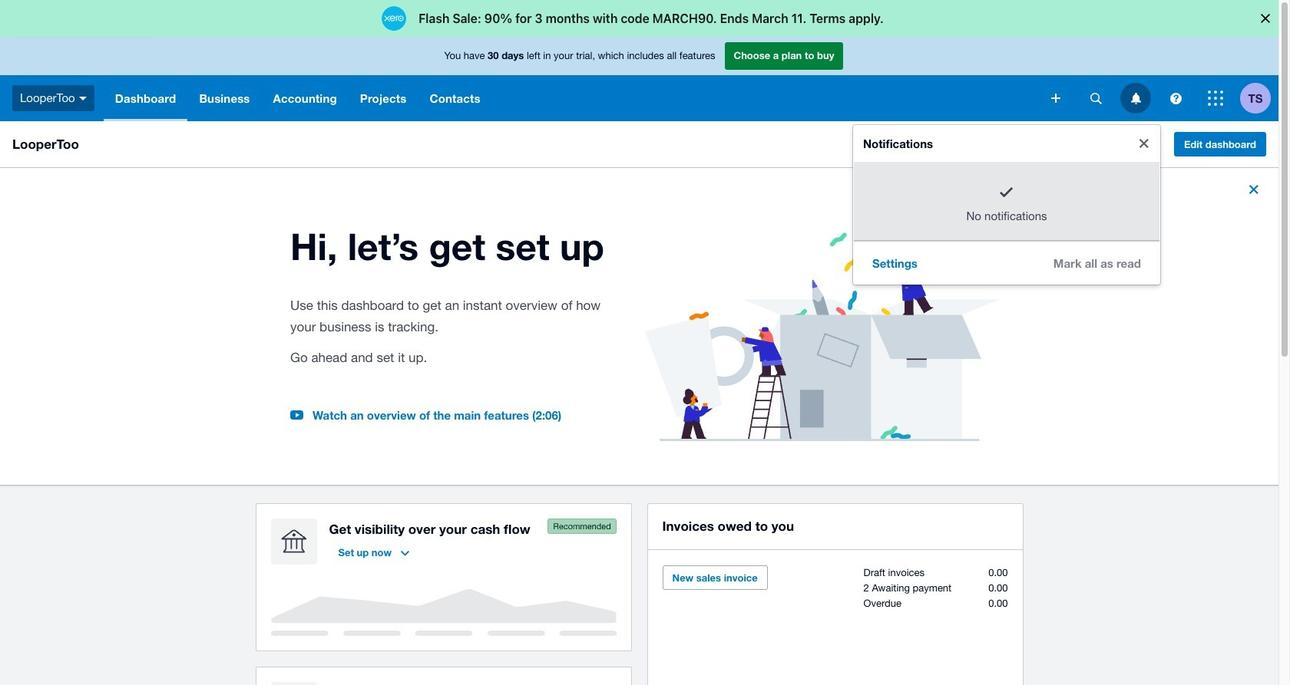 Task type: locate. For each thing, give the bounding box(es) containing it.
close image
[[1242, 177, 1266, 202]]

group
[[853, 125, 1160, 285]]

svg image
[[1131, 93, 1141, 104]]

svg image
[[1208, 91, 1223, 106], [1090, 93, 1102, 104], [1170, 93, 1181, 104], [1051, 94, 1061, 103], [79, 97, 87, 100]]

dialog
[[0, 0, 1290, 37]]

banking preview line graph image
[[271, 589, 616, 636]]

banner
[[0, 37, 1279, 285]]



Task type: vqa. For each thing, say whether or not it's contained in the screenshot.
second svg icon from the right
yes



Task type: describe. For each thing, give the bounding box(es) containing it.
recommended icon image
[[547, 519, 616, 534]]

banking icon image
[[271, 519, 317, 565]]



